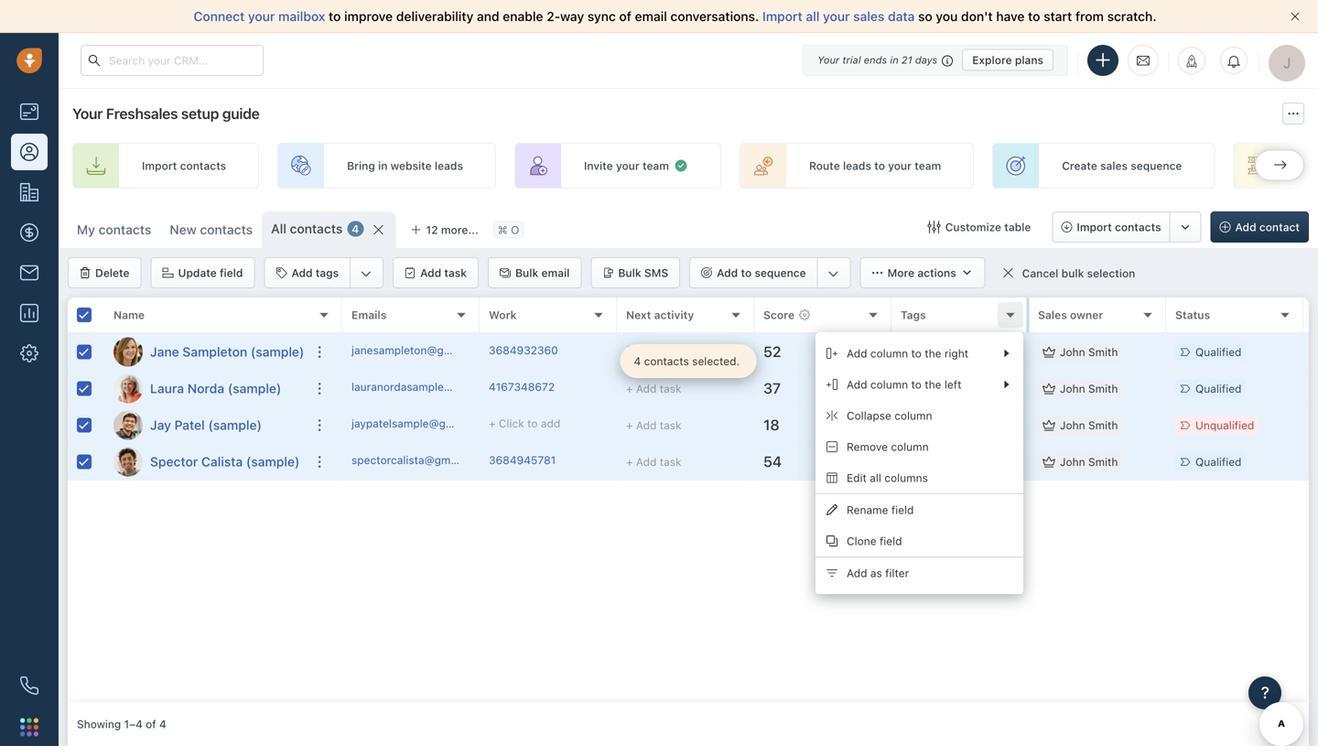 Task type: describe. For each thing, give the bounding box(es) containing it.
trial
[[842, 54, 861, 66]]

john for 54
[[1060, 455, 1085, 468]]

cancel bulk selection
[[1022, 267, 1135, 280]]

37
[[763, 379, 781, 397]]

j image for jane sampleton (sample)
[[114, 337, 143, 367]]

press space to deselect this row. row containing 18
[[342, 407, 1318, 444]]

your trial ends in 21 days
[[818, 54, 938, 66]]

connect your mailbox to improve deliverability and enable 2-way sync of email conversations. import all your sales data so you don't have to start from scratch.
[[194, 9, 1157, 24]]

2-
[[547, 9, 560, 24]]

qualified for 37
[[1195, 382, 1242, 395]]

the for right
[[925, 347, 941, 360]]

+ add task for 18
[[626, 419, 682, 432]]

add down 4167348672 link
[[541, 417, 560, 430]]

add tags
[[291, 266, 339, 279]]

3684945781 link
[[489, 452, 556, 472]]

field for rename field
[[891, 503, 914, 516]]

rename
[[847, 503, 888, 516]]

data
[[888, 9, 915, 24]]

sequence for create sales sequence
[[1131, 159, 1182, 172]]

0 vertical spatial all
[[806, 9, 820, 24]]

jay patel (sample) link
[[150, 416, 262, 434]]

from
[[1076, 9, 1104, 24]]

name
[[114, 308, 145, 321]]

add as filter
[[847, 567, 909, 579]]

sales owner
[[1038, 308, 1103, 321]]

import for import contacts link at left top
[[142, 159, 177, 172]]

your for your freshsales setup guide
[[72, 105, 103, 122]]

explore
[[972, 54, 1012, 66]]

collapse column menu item
[[816, 400, 1023, 431]]

+ click to add for 18
[[901, 419, 972, 432]]

⌘
[[498, 223, 508, 236]]

add column to the left
[[847, 378, 962, 391]]

bulk sms
[[618, 266, 668, 279]]

import all your sales data link
[[762, 9, 918, 24]]

remove
[[847, 440, 888, 453]]

left
[[945, 378, 962, 391]]

collapse column
[[847, 409, 932, 422]]

bulk for bulk sms
[[618, 266, 641, 279]]

(sample) for spector calista (sample)
[[246, 454, 300, 469]]

phone image
[[20, 676, 38, 695]]

rename field
[[847, 503, 914, 516]]

days
[[915, 54, 938, 66]]

customize table button
[[916, 211, 1043, 243]]

all contacts link
[[271, 220, 343, 238]]

add to sequence
[[717, 266, 806, 279]]

update field
[[178, 266, 243, 279]]

4167348672 link
[[489, 379, 555, 398]]

contacts inside "grid"
[[644, 355, 689, 368]]

+ add task for 54
[[626, 455, 682, 468]]

emails
[[352, 308, 387, 321]]

owner
[[1070, 308, 1103, 321]]

scratch.
[[1107, 9, 1157, 24]]

jane sampleton (sample) link
[[150, 343, 304, 361]]

john smith for 18
[[1060, 419, 1118, 432]]

remove column
[[847, 440, 929, 453]]

create
[[1062, 159, 1097, 172]]

janesampleton@gmail.com 3684932360
[[352, 344, 558, 356]]

menu containing add column to the right
[[816, 332, 1023, 594]]

add to sequence group
[[689, 257, 851, 288]]

customize table
[[945, 221, 1031, 233]]

laura norda (sample) link
[[150, 379, 281, 398]]

add for 37
[[953, 382, 972, 395]]

set
[[1303, 159, 1318, 172]]

ends
[[864, 54, 887, 66]]

container_wx8msf4aqz5i3rn1 image inside invite your team link
[[674, 158, 688, 173]]

invite
[[584, 159, 613, 172]]

explore plans link
[[962, 49, 1054, 71]]

create sales sequence
[[1062, 159, 1182, 172]]

1 horizontal spatial email
[[635, 9, 667, 24]]

connect your mailbox link
[[194, 9, 329, 24]]

more actions button
[[860, 257, 986, 288]]

all inside menu item
[[870, 471, 881, 484]]

l image
[[114, 374, 143, 403]]

press space to deselect this row. row containing spector calista (sample)
[[68, 444, 342, 481]]

row group containing jane sampleton (sample)
[[68, 334, 342, 481]]

sales inside create sales sequence link
[[1100, 159, 1128, 172]]

column for collapse column
[[895, 409, 932, 422]]

actions
[[918, 266, 956, 279]]

rename field menu item
[[816, 494, 1023, 525]]

add contact
[[1235, 221, 1300, 233]]

jaypatelsample@gmail.com + click to add
[[352, 417, 560, 430]]

you
[[936, 9, 958, 24]]

so
[[918, 9, 933, 24]]

field for update field
[[220, 266, 243, 279]]

add task
[[420, 266, 467, 279]]

⌘ o
[[498, 223, 519, 236]]

email inside button
[[541, 266, 570, 279]]

more actions
[[888, 266, 956, 279]]

janesampleton@gmail.com
[[352, 344, 490, 356]]

selection
[[1087, 267, 1135, 280]]

1 horizontal spatial of
[[619, 9, 632, 24]]

add for add to sequence
[[717, 266, 738, 279]]

to inside route leads to your team link
[[874, 159, 885, 172]]

work
[[489, 308, 517, 321]]

setup
[[181, 105, 219, 122]]

(sample) for jay patel (sample)
[[208, 417, 262, 433]]

qualified for 52
[[1195, 345, 1242, 358]]

2 container_wx8msf4aqz5i3rn1 image from the left
[[1043, 346, 1055, 358]]

your up trial
[[823, 9, 850, 24]]

add column to the right
[[847, 347, 969, 360]]

import contacts for import contacts link at left top
[[142, 159, 226, 172]]

1 team from the left
[[643, 159, 669, 172]]

selected.
[[692, 355, 740, 368]]

row group containing 52
[[342, 334, 1318, 481]]

explore plans
[[972, 54, 1044, 66]]

add to sequence button
[[690, 258, 817, 287]]

field for clone field
[[880, 535, 902, 547]]

press space to deselect this row. row containing 37
[[342, 371, 1318, 407]]

in inside bring in website leads link
[[378, 159, 388, 172]]

18
[[763, 416, 780, 434]]

new
[[170, 222, 197, 237]]

column for add column to the left
[[870, 378, 908, 391]]

import contacts button
[[1052, 211, 1170, 243]]

your right invite
[[616, 159, 640, 172]]

o
[[511, 223, 519, 236]]

your freshsales setup guide
[[72, 105, 260, 122]]

task for 18
[[660, 419, 682, 432]]

jaypatelsample@gmail.com link
[[352, 415, 492, 435]]

deliverability
[[396, 9, 473, 24]]

right
[[945, 347, 969, 360]]

john smith for 54
[[1060, 455, 1118, 468]]

click down 4167348672 link
[[499, 417, 524, 430]]

grid containing 52
[[68, 297, 1318, 702]]

website
[[391, 159, 432, 172]]

sync
[[587, 9, 616, 24]]

laura
[[150, 381, 184, 396]]

click for 37
[[911, 382, 936, 395]]

Search your CRM... text field
[[81, 45, 264, 76]]

all
[[271, 221, 286, 236]]

improve
[[344, 9, 393, 24]]

contacts inside button
[[1115, 221, 1161, 233]]

your right route
[[888, 159, 912, 172]]

task inside button
[[444, 266, 467, 279]]



Task type: vqa. For each thing, say whether or not it's contained in the screenshot.
NAME in the top left of the page
yes



Task type: locate. For each thing, give the bounding box(es) containing it.
team up customize table button
[[915, 159, 941, 172]]

container_wx8msf4aqz5i3rn1 image
[[626, 346, 639, 358], [1043, 346, 1055, 358]]

1 horizontal spatial 4
[[352, 222, 359, 235]]

container_wx8msf4aqz5i3rn1 image down next
[[626, 346, 639, 358]]

jane
[[150, 344, 179, 359]]

(sample)
[[251, 344, 304, 359], [228, 381, 281, 396], [208, 417, 262, 433], [246, 454, 300, 469]]

0 vertical spatial import
[[762, 9, 803, 24]]

jay
[[150, 417, 171, 433]]

click left right
[[911, 345, 936, 358]]

1 vertical spatial all
[[870, 471, 881, 484]]

press space to deselect this row. row containing 54
[[342, 444, 1318, 481]]

1 vertical spatial + add task
[[626, 419, 682, 432]]

contacts right the new
[[200, 222, 253, 237]]

3 + click to add from the top
[[901, 419, 972, 432]]

angle down image
[[361, 265, 372, 283], [828, 265, 839, 283]]

smith for 54
[[1088, 455, 1118, 468]]

of right sync
[[619, 9, 632, 24]]

the for left
[[925, 378, 941, 391]]

1 horizontal spatial container_wx8msf4aqz5i3rn1 image
[[1043, 346, 1055, 358]]

contacts right all
[[290, 221, 343, 236]]

sequence up score
[[755, 266, 806, 279]]

team
[[643, 159, 669, 172], [915, 159, 941, 172]]

0 horizontal spatial your
[[72, 105, 103, 122]]

0 vertical spatial the
[[925, 347, 941, 360]]

j image for jay patel (sample)
[[114, 411, 143, 440]]

next activity
[[626, 308, 694, 321]]

(sample) for jane sampleton (sample)
[[251, 344, 304, 359]]

2 horizontal spatial import
[[1077, 221, 1112, 233]]

score
[[763, 308, 795, 321]]

1 john smith from the top
[[1060, 345, 1118, 358]]

freshsales
[[106, 105, 178, 122]]

0 vertical spatial sequence
[[1131, 159, 1182, 172]]

add for add column to the left
[[847, 378, 867, 391]]

your for your trial ends in 21 days
[[818, 54, 840, 66]]

bulk inside button
[[515, 266, 538, 279]]

smith for 18
[[1088, 419, 1118, 432]]

(sample) right calista
[[246, 454, 300, 469]]

to inside add to sequence button
[[741, 266, 752, 279]]

janesampleton@gmail.com link
[[352, 342, 490, 362]]

your left trial
[[818, 54, 840, 66]]

angle down image right "tags"
[[361, 265, 372, 283]]

jane sampleton (sample)
[[150, 344, 304, 359]]

spectorcalista@gmail.com 3684945781
[[352, 453, 556, 466]]

12
[[426, 223, 438, 236]]

1 horizontal spatial your
[[818, 54, 840, 66]]

2 horizontal spatial 4
[[634, 355, 641, 368]]

leads
[[435, 159, 463, 172], [843, 159, 871, 172]]

1 horizontal spatial in
[[890, 54, 899, 66]]

field inside button
[[220, 266, 243, 279]]

1 vertical spatial sales
[[1100, 159, 1128, 172]]

3 + add task from the top
[[626, 455, 682, 468]]

all up your trial ends in 21 days
[[806, 9, 820, 24]]

2 leads from the left
[[843, 159, 871, 172]]

0 vertical spatial j image
[[114, 337, 143, 367]]

qualified down "status"
[[1195, 345, 1242, 358]]

john smith for 52
[[1060, 345, 1118, 358]]

column
[[870, 347, 908, 360], [870, 378, 908, 391], [895, 409, 932, 422], [891, 440, 929, 453]]

+ click to add down left
[[901, 419, 972, 432]]

0 horizontal spatial 4
[[159, 718, 166, 730]]

2 vertical spatial + add task
[[626, 455, 682, 468]]

+ add task for 37
[[626, 382, 682, 395]]

calista
[[201, 454, 243, 469]]

press space to deselect this row. row containing jane sampleton (sample)
[[68, 334, 342, 371]]

add inside "menu item"
[[847, 567, 867, 579]]

+ click to add up left
[[901, 345, 972, 358]]

task for 54
[[660, 455, 682, 468]]

column up add column to the left
[[870, 347, 908, 360]]

as
[[870, 567, 882, 579]]

12 more...
[[426, 223, 479, 236]]

leads right the website
[[435, 159, 463, 172]]

0 horizontal spatial sales
[[853, 9, 885, 24]]

invite your team
[[584, 159, 669, 172]]

bulk email button
[[488, 257, 582, 288]]

1 horizontal spatial sequence
[[1131, 159, 1182, 172]]

angle down image for add to sequence
[[828, 265, 839, 283]]

0 horizontal spatial bulk
[[515, 266, 538, 279]]

add down left
[[953, 419, 972, 432]]

your
[[818, 54, 840, 66], [72, 105, 103, 122]]

bulk for bulk email
[[515, 266, 538, 279]]

sequence for add to sequence
[[755, 266, 806, 279]]

1 qualified from the top
[[1195, 345, 1242, 358]]

2 vertical spatial qualified
[[1195, 455, 1242, 468]]

invite your team link
[[514, 143, 721, 189]]

freshworks switcher image
[[20, 718, 38, 736]]

activity
[[654, 308, 694, 321]]

s image
[[114, 447, 143, 476]]

spector calista (sample) link
[[150, 453, 300, 471]]

add for add as filter
[[847, 567, 867, 579]]

qualified down unqualified
[[1195, 455, 1242, 468]]

add tags button
[[265, 258, 350, 287]]

add up left
[[953, 345, 972, 358]]

1 vertical spatial sequence
[[755, 266, 806, 279]]

john
[[1060, 345, 1085, 358], [1060, 382, 1085, 395], [1060, 419, 1085, 432], [1060, 455, 1085, 468]]

1 horizontal spatial angle down image
[[828, 265, 839, 283]]

j image left jay
[[114, 411, 143, 440]]

1 vertical spatial import
[[142, 159, 177, 172]]

2 bulk from the left
[[618, 266, 641, 279]]

add for 18
[[953, 419, 972, 432]]

your left the mailbox
[[248, 9, 275, 24]]

laura norda (sample)
[[150, 381, 281, 396]]

team right invite
[[643, 159, 669, 172]]

1 bulk from the left
[[515, 266, 538, 279]]

1 vertical spatial email
[[541, 266, 570, 279]]

add tags group
[[264, 257, 384, 288]]

j image left jane
[[114, 337, 143, 367]]

1 + click to add from the top
[[901, 345, 972, 358]]

route leads to your team link
[[740, 143, 974, 189]]

column up columns
[[891, 440, 929, 453]]

set link
[[1233, 143, 1318, 189]]

norda
[[187, 381, 224, 396]]

+ click to add for 37
[[901, 382, 972, 395]]

0 vertical spatial + click to add
[[901, 345, 972, 358]]

add for add column to the right
[[847, 347, 867, 360]]

0 vertical spatial qualified
[[1195, 345, 1242, 358]]

bulk down o
[[515, 266, 538, 279]]

container_wx8msf4aqz5i3rn1 image down sales
[[1043, 346, 1055, 358]]

0 vertical spatial import contacts
[[142, 159, 226, 172]]

4 down next
[[634, 355, 641, 368]]

column for remove column
[[891, 440, 929, 453]]

add inside button
[[291, 266, 313, 279]]

3684945781
[[489, 453, 556, 466]]

1 vertical spatial in
[[378, 159, 388, 172]]

contacts down next activity
[[644, 355, 689, 368]]

guide
[[222, 105, 260, 122]]

import contacts link
[[72, 143, 259, 189]]

cancel
[[1022, 267, 1059, 280]]

name column header
[[104, 297, 342, 334]]

leads right route
[[843, 159, 871, 172]]

1 horizontal spatial import
[[762, 9, 803, 24]]

add
[[1235, 221, 1256, 233], [291, 266, 313, 279], [420, 266, 441, 279], [717, 266, 738, 279], [847, 347, 867, 360], [847, 378, 867, 391], [636, 382, 657, 395], [636, 419, 657, 432], [636, 455, 657, 468], [847, 567, 867, 579]]

sales left data
[[853, 9, 885, 24]]

2 smith from the top
[[1088, 382, 1118, 395]]

(sample) for laura norda (sample)
[[228, 381, 281, 396]]

+ click to add for 52
[[901, 345, 972, 358]]

column up remove column menu item
[[895, 409, 932, 422]]

new contacts
[[170, 222, 253, 237]]

your left freshsales
[[72, 105, 103, 122]]

0 vertical spatial in
[[890, 54, 899, 66]]

all contacts 4
[[271, 221, 359, 236]]

add contact button
[[1211, 211, 1309, 243]]

import contacts down setup at the left top of page
[[142, 159, 226, 172]]

0 vertical spatial your
[[818, 54, 840, 66]]

name row
[[68, 297, 342, 334]]

jay patel (sample)
[[150, 417, 262, 433]]

sales
[[1038, 308, 1067, 321]]

add inside group
[[717, 266, 738, 279]]

john smith for 37
[[1060, 382, 1118, 395]]

2 vertical spatial import
[[1077, 221, 1112, 233]]

0 vertical spatial email
[[635, 9, 667, 24]]

import for import contacts button
[[1077, 221, 1112, 233]]

1 vertical spatial the
[[925, 378, 941, 391]]

2 vertical spatial 4
[[159, 718, 166, 730]]

import inside button
[[1077, 221, 1112, 233]]

contacts down setup at the left top of page
[[180, 159, 226, 172]]

1 vertical spatial import contacts
[[1077, 221, 1161, 233]]

0 vertical spatial sales
[[853, 9, 885, 24]]

update field button
[[151, 257, 255, 288]]

close image
[[1291, 12, 1300, 21]]

1 vertical spatial field
[[891, 503, 914, 516]]

add as filter menu item
[[816, 557, 1023, 589]]

0 horizontal spatial in
[[378, 159, 388, 172]]

bulk
[[515, 266, 538, 279], [618, 266, 641, 279]]

2 + add task from the top
[[626, 419, 682, 432]]

import contacts up the selection
[[1077, 221, 1161, 233]]

3 qualified from the top
[[1195, 455, 1242, 468]]

0 horizontal spatial angle down image
[[361, 265, 372, 283]]

2 vertical spatial + click to add
[[901, 419, 972, 432]]

j image
[[114, 337, 143, 367], [114, 411, 143, 440]]

sampleton
[[182, 344, 247, 359]]

angle down image left more
[[828, 265, 839, 283]]

angle down image inside add to sequence group
[[828, 265, 839, 283]]

of
[[619, 9, 632, 24], [146, 718, 156, 730]]

contact
[[1259, 221, 1300, 233]]

edit all columns
[[847, 471, 928, 484]]

don't
[[961, 9, 993, 24]]

1 john from the top
[[1060, 345, 1085, 358]]

import up cancel bulk selection
[[1077, 221, 1112, 233]]

import down your freshsales setup guide
[[142, 159, 177, 172]]

qualified up unqualified
[[1195, 382, 1242, 395]]

bulk sms button
[[591, 257, 680, 288]]

import contacts inside button
[[1077, 221, 1161, 233]]

clone field
[[847, 535, 902, 547]]

2 john smith from the top
[[1060, 382, 1118, 395]]

the left right
[[925, 347, 941, 360]]

phone element
[[11, 667, 48, 704]]

2 + click to add from the top
[[901, 382, 972, 395]]

clone field menu item
[[816, 525, 1023, 557]]

0 vertical spatial 4
[[352, 222, 359, 235]]

21
[[901, 54, 912, 66]]

john for 37
[[1060, 382, 1085, 395]]

(sample) up spector calista (sample) on the left bottom of page
[[208, 417, 262, 433]]

4 smith from the top
[[1088, 455, 1118, 468]]

0 horizontal spatial all
[[806, 9, 820, 24]]

email image
[[1137, 53, 1150, 68]]

lauranordasample@gmail.com link
[[352, 379, 507, 398]]

add for add tags
[[291, 266, 313, 279]]

bulk inside "button"
[[618, 266, 641, 279]]

+ click to add up the collapse column menu item at the bottom
[[901, 382, 972, 395]]

1 horizontal spatial sales
[[1100, 159, 1128, 172]]

smith for 37
[[1088, 382, 1118, 395]]

2 row group from the left
[[342, 334, 1318, 481]]

conversations.
[[670, 9, 759, 24]]

menu
[[816, 332, 1023, 594]]

1 vertical spatial + click to add
[[901, 382, 972, 395]]

patel
[[174, 417, 205, 433]]

clone
[[847, 535, 877, 547]]

0 vertical spatial field
[[220, 266, 243, 279]]

showing
[[77, 718, 121, 730]]

container_wx8msf4aqz5i3rn1 image inside customize table button
[[928, 221, 941, 233]]

1 vertical spatial qualified
[[1195, 382, 1242, 395]]

1 the from the top
[[925, 347, 941, 360]]

and
[[477, 9, 499, 24]]

route
[[809, 159, 840, 172]]

bring
[[347, 159, 375, 172]]

(sample) right sampleton
[[251, 344, 304, 359]]

1 vertical spatial of
[[146, 718, 156, 730]]

0 horizontal spatial import contacts
[[142, 159, 226, 172]]

1 horizontal spatial bulk
[[618, 266, 641, 279]]

sales right create
[[1100, 159, 1128, 172]]

1 + add task from the top
[[626, 382, 682, 395]]

in
[[890, 54, 899, 66], [378, 159, 388, 172]]

angle down image inside add tags group
[[361, 265, 372, 283]]

2 j image from the top
[[114, 411, 143, 440]]

4 john from the top
[[1060, 455, 1085, 468]]

(sample) down jane sampleton (sample) link
[[228, 381, 281, 396]]

press space to deselect this row. row containing 52
[[342, 334, 1318, 371]]

4167348672
[[489, 380, 555, 393]]

filter
[[885, 567, 909, 579]]

1 row group from the left
[[68, 334, 342, 481]]

0 vertical spatial of
[[619, 9, 632, 24]]

sequence up import contacts group
[[1131, 159, 1182, 172]]

4 inside all contacts 4
[[352, 222, 359, 235]]

angle down image for add tags
[[361, 265, 372, 283]]

2 team from the left
[[915, 159, 941, 172]]

column for add column to the right
[[870, 347, 908, 360]]

+ click to add
[[901, 345, 972, 358], [901, 382, 972, 395], [901, 419, 972, 432]]

4 contacts selected.
[[634, 355, 740, 368]]

of right 1–4
[[146, 718, 156, 730]]

add for add task
[[420, 266, 441, 279]]

container_wx8msf4aqz5i3rn1 image
[[674, 158, 688, 173], [928, 221, 941, 233], [1002, 266, 1015, 279], [1043, 382, 1055, 395], [1043, 419, 1055, 432], [1043, 455, 1055, 468]]

1 j image from the top
[[114, 337, 143, 367]]

add for add contact
[[1235, 221, 1256, 233]]

click up the collapse column menu item at the bottom
[[911, 382, 936, 395]]

add for 52
[[953, 345, 972, 358]]

1 vertical spatial 4
[[634, 355, 641, 368]]

3 smith from the top
[[1088, 419, 1118, 432]]

all right edit
[[870, 471, 881, 484]]

1 horizontal spatial import contacts
[[1077, 221, 1161, 233]]

column up the collapse column
[[870, 378, 908, 391]]

0 horizontal spatial team
[[643, 159, 669, 172]]

0 horizontal spatial container_wx8msf4aqz5i3rn1 image
[[626, 346, 639, 358]]

john for 52
[[1060, 345, 1085, 358]]

2 vertical spatial field
[[880, 535, 902, 547]]

new contacts button
[[161, 211, 262, 248], [170, 222, 253, 237]]

status
[[1175, 308, 1210, 321]]

import right conversations.
[[762, 9, 803, 24]]

1 smith from the top
[[1088, 345, 1118, 358]]

press space to deselect this row. row containing laura norda (sample)
[[68, 371, 342, 407]]

import contacts
[[142, 159, 226, 172], [1077, 221, 1161, 233]]

press space to deselect this row. row containing jay patel (sample)
[[68, 407, 342, 444]]

tags
[[316, 266, 339, 279]]

in right bring
[[378, 159, 388, 172]]

4 right 1–4
[[159, 718, 166, 730]]

click
[[911, 345, 936, 358], [911, 382, 936, 395], [499, 417, 524, 430], [911, 419, 936, 432]]

press space to deselect this row. row
[[68, 334, 342, 371], [342, 334, 1318, 371], [68, 371, 342, 407], [342, 371, 1318, 407], [68, 407, 342, 444], [342, 407, 1318, 444], [68, 444, 342, 481], [342, 444, 1318, 481]]

0 horizontal spatial leads
[[435, 159, 463, 172]]

0 horizontal spatial import
[[142, 159, 177, 172]]

john for 18
[[1060, 419, 1085, 432]]

bulk email
[[515, 266, 570, 279]]

1 vertical spatial your
[[72, 105, 103, 122]]

remove column menu item
[[816, 431, 1023, 462]]

smith for 52
[[1088, 345, 1118, 358]]

import contacts for import contacts button
[[1077, 221, 1161, 233]]

2 angle down image from the left
[[828, 265, 839, 283]]

field down columns
[[891, 503, 914, 516]]

1 horizontal spatial all
[[870, 471, 881, 484]]

4
[[352, 222, 359, 235], [634, 355, 641, 368], [159, 718, 166, 730]]

click for 52
[[911, 345, 936, 358]]

update
[[178, 266, 217, 279]]

1 horizontal spatial leads
[[843, 159, 871, 172]]

4 right the all contacts link
[[352, 222, 359, 235]]

bulk left sms
[[618, 266, 641, 279]]

task for 37
[[660, 382, 682, 395]]

click for 18
[[911, 419, 936, 432]]

1 angle down image from the left
[[361, 265, 372, 283]]

3 john from the top
[[1060, 419, 1085, 432]]

0 horizontal spatial of
[[146, 718, 156, 730]]

create sales sequence link
[[992, 143, 1215, 189]]

collapse
[[847, 409, 891, 422]]

spector
[[150, 454, 198, 469]]

1 leads from the left
[[435, 159, 463, 172]]

contacts right my
[[99, 222, 151, 237]]

0 horizontal spatial sequence
[[755, 266, 806, 279]]

my contacts
[[77, 222, 151, 237]]

0 horizontal spatial email
[[541, 266, 570, 279]]

2 the from the top
[[925, 378, 941, 391]]

in left 21
[[890, 54, 899, 66]]

1 horizontal spatial team
[[915, 159, 941, 172]]

the left left
[[925, 378, 941, 391]]

row group
[[68, 334, 342, 481], [342, 334, 1318, 481]]

2 qualified from the top
[[1195, 382, 1242, 395]]

1 container_wx8msf4aqz5i3rn1 image from the left
[[626, 346, 639, 358]]

click up remove column at the bottom of the page
[[911, 419, 936, 432]]

2 john from the top
[[1060, 382, 1085, 395]]

contacts up the selection
[[1115, 221, 1161, 233]]

1 vertical spatial j image
[[114, 411, 143, 440]]

customize
[[945, 221, 1001, 233]]

grid
[[68, 297, 1318, 702]]

import contacts group
[[1052, 211, 1201, 243]]

qualified for 54
[[1195, 455, 1242, 468]]

field right the clone
[[880, 535, 902, 547]]

field right "update"
[[220, 266, 243, 279]]

more...
[[441, 223, 479, 236]]

add
[[953, 345, 972, 358], [953, 382, 972, 395], [541, 417, 560, 430], [953, 419, 972, 432]]

3 john smith from the top
[[1060, 419, 1118, 432]]

edit all columns menu item
[[816, 462, 1023, 493]]

bring in website leads
[[347, 159, 463, 172]]

tags
[[901, 308, 926, 321]]

4 john smith from the top
[[1060, 455, 1118, 468]]

spector calista (sample)
[[150, 454, 300, 469]]

sequence inside button
[[755, 266, 806, 279]]

0 vertical spatial + add task
[[626, 382, 682, 395]]

add down right
[[953, 382, 972, 395]]

next
[[626, 308, 651, 321]]



